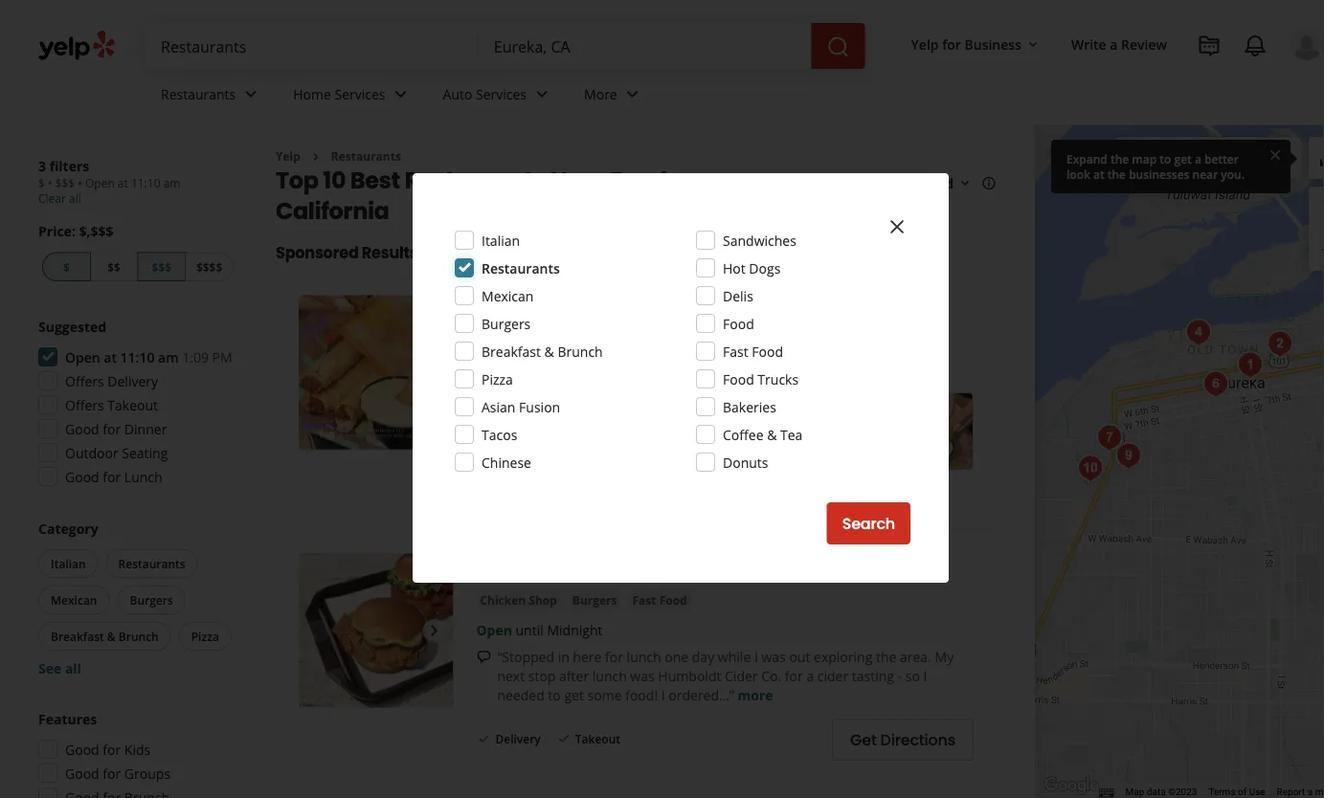 Task type: vqa. For each thing, say whether or not it's contained in the screenshot.
ma
yes



Task type: describe. For each thing, give the bounding box(es) containing it.
food down bell
[[555, 334, 583, 349]]

2 vertical spatial i
[[661, 686, 665, 704]]

tacos el gallo image
[[1072, 450, 1110, 488]]

map region
[[955, 0, 1324, 799]]

kids
[[124, 741, 151, 759]]

open for open all day
[[476, 362, 512, 381]]

0 horizontal spatial fast food button
[[524, 332, 586, 351]]

more link
[[738, 686, 773, 704]]

breakfast & brunch inside search 'dialog'
[[482, 342, 603, 361]]

group containing category
[[34, 519, 237, 678]]

top
[[276, 164, 318, 196]]

services for home services
[[335, 85, 385, 103]]

expand
[[1067, 151, 1108, 167]]

16 info v2 image
[[982, 176, 997, 191]]

home services link
[[278, 69, 428, 124]]

auto
[[443, 85, 472, 103]]

terms
[[1209, 787, 1236, 798]]

best
[[350, 164, 400, 196]]

for for business
[[943, 35, 961, 53]]

user actions element
[[896, 24, 1324, 142]]

map for moves
[[1217, 149, 1245, 167]]

fast for left fast food link
[[528, 334, 552, 349]]

$ inside the "3 filters $ • $$$ • open at 11:10 am clear all"
[[38, 175, 45, 191]]

features
[[38, 710, 97, 728]]

american
[[598, 334, 653, 349]]

food up one
[[659, 592, 687, 608]]

near
[[550, 164, 606, 196]]

brunch inside search 'dialog'
[[558, 342, 603, 361]]

restaurants inside search 'dialog'
[[482, 259, 560, 277]]

read more
[[778, 432, 848, 450]]

16 chevron right v2 image
[[308, 149, 324, 165]]

until
[[516, 621, 544, 639]]

asian
[[482, 398, 516, 416]]

hot
[[723, 259, 746, 277]]

open for open until midnight
[[476, 621, 512, 639]]

los bagels image
[[1180, 314, 1218, 352]]

0 horizontal spatial more
[[738, 686, 773, 704]]

google image
[[1040, 774, 1103, 799]]

donuts
[[723, 453, 768, 472]]

open inside the "3 filters $ • $$$ • open at 11:10 am clear all"
[[85, 175, 115, 191]]

the right expand
[[1111, 151, 1129, 167]]

good for good for lunch
[[65, 468, 99, 486]]

report a ma
[[1277, 787, 1324, 798]]

16 chevron down v2 image
[[1026, 37, 1041, 52]]

bulldoggies image
[[1110, 437, 1148, 475]]

write
[[1072, 35, 1107, 53]]

ordered…"
[[669, 686, 734, 704]]

0 vertical spatial restaurants link
[[146, 69, 278, 124]]

more
[[584, 85, 617, 103]]

taco bell
[[476, 295, 562, 322]]

more link
[[569, 69, 660, 124]]

next image
[[423, 620, 446, 643]]

yelp link
[[276, 148, 301, 164]]

0 vertical spatial more
[[813, 432, 848, 450]]

co.
[[762, 667, 782, 685]]

you.
[[1221, 166, 1245, 182]]

asian fusion
[[482, 398, 560, 416]]

california
[[276, 195, 389, 227]]

bakeries
[[723, 398, 777, 416]]

next
[[497, 667, 525, 685]]

for for kids
[[103, 741, 121, 759]]

rolled chicken tacos
[[493, 413, 632, 431]]

0 horizontal spatial rolled
[[493, 413, 534, 431]]

fast inside search 'dialog'
[[723, 342, 749, 361]]

write a review
[[1072, 35, 1167, 53]]

shredded
[[774, 432, 835, 450]]

a inside "link"
[[1110, 35, 1118, 53]]

0 vertical spatial lunch
[[627, 648, 661, 666]]

raliberto's taco shop image
[[1261, 325, 1300, 363]]

keyboard shortcuts image
[[1099, 789, 1114, 798]]

get directions
[[850, 730, 956, 751]]

at inside expand the map to get a better look at the businesses near you.
[[1094, 166, 1105, 182]]

the right look
[[1108, 166, 1126, 182]]

midnight
[[547, 621, 603, 639]]

a left ma
[[1308, 787, 1313, 798]]

ma
[[1315, 787, 1324, 798]]

get directions link
[[832, 719, 974, 761]]

report a ma link
[[1277, 787, 1324, 798]]

1 vertical spatial takeout
[[575, 732, 621, 748]]

restaurants inside button
[[118, 556, 185, 572]]

sponsored
[[276, 242, 359, 264]]

clear all link
[[38, 191, 81, 206]]

area.
[[900, 648, 932, 666]]

good for good for groups
[[65, 765, 99, 783]]

open for open at 11:10 am 1:09 pm
[[65, 348, 100, 366]]

food!
[[625, 686, 658, 704]]

dogs
[[749, 259, 781, 277]]

good for good for kids
[[65, 741, 99, 759]]

bell®
[[525, 432, 560, 450]]

trucks
[[758, 370, 799, 388]]

burgers inside search 'dialog'
[[482, 315, 531, 333]]

price: $,$$$ group
[[38, 222, 237, 285]]

tacos inside button
[[480, 334, 513, 349]]

taco bell image
[[299, 295, 453, 450]]

business
[[965, 35, 1022, 53]]

am inside the "3 filters $ • $$$ • open at 11:10 am clear all"
[[163, 175, 181, 191]]

pizza inside "button"
[[191, 629, 219, 644]]

1 horizontal spatial chicken
[[538, 413, 591, 431]]

food up "bakeries"
[[723, 370, 754, 388]]

filled
[[645, 432, 678, 450]]

tasting
[[852, 667, 894, 685]]

zoom out image
[[1319, 238, 1324, 261]]

day inside ""stopped in here for lunch one day while i was out exploring the area. my next stop after lunch was humboldt cider co. for a cider tasting - so i needed to get some food! i ordered…""
[[692, 648, 715, 666]]

cider
[[725, 667, 758, 685]]

businesses
[[1129, 166, 1190, 182]]

groups
[[124, 765, 171, 783]]

at inside the "3 filters $ • $$$ • open at 11:10 am clear all"
[[118, 175, 128, 191]]

category
[[38, 520, 98, 538]]

sponsored results
[[276, 242, 418, 264]]

near
[[1193, 166, 1218, 182]]

notifications image
[[1244, 34, 1267, 57]]

16 speech v2 image
[[476, 650, 492, 665]]

good for lunch
[[65, 468, 162, 486]]

good for good for dinner
[[65, 420, 99, 438]]

see all button
[[38, 659, 81, 678]]

for down "out"
[[785, 667, 803, 685]]

burgers link
[[569, 591, 621, 610]]

better
[[1205, 151, 1239, 167]]

use
[[1249, 787, 1266, 798]]

1 horizontal spatial restaurants link
[[331, 148, 401, 164]]

good for kids
[[65, 741, 151, 759]]

1 vertical spatial delivery
[[495, 732, 541, 748]]

offers for offers delivery
[[65, 372, 104, 390]]

after
[[559, 667, 589, 685]]

a inside ""stopped in here for lunch one day while i was out exploring the area. my next stop after lunch was humboldt cider co. for a cider tasting - so i needed to get some food! i ordered…""
[[807, 667, 814, 685]]

close image
[[886, 216, 909, 238]]

to inside expand the map to get a better look at the businesses near you.
[[1160, 151, 1172, 167]]

mexican button
[[38, 586, 110, 615]]

needed
[[497, 686, 545, 704]]

moves
[[1249, 149, 1290, 167]]

search for search as map moves
[[1154, 149, 1196, 167]]

breakfast & brunch inside button
[[51, 629, 159, 644]]

10
[[323, 164, 346, 196]]

stop
[[528, 667, 556, 685]]

0 horizontal spatial was
[[630, 667, 655, 685]]

tacos link
[[476, 332, 516, 351]]

1 horizontal spatial fast food button
[[629, 591, 691, 610]]

group containing features
[[33, 710, 237, 799]]

taco bell® rolled tacos filled with premium shredded chicken.
[[493, 432, 891, 450]]

services for auto services
[[476, 85, 527, 103]]

$$$$ button
[[186, 252, 234, 282]]

lunch
[[124, 468, 162, 486]]

$$ button
[[91, 252, 137, 282]]

tacos inside search 'dialog'
[[482, 426, 517, 444]]

search dialog
[[0, 0, 1324, 799]]

restaurants inside top 10 best restaurants near eureka, california
[[405, 164, 546, 196]]

fast food inside search 'dialog'
[[723, 342, 783, 361]]

1 horizontal spatial burgers button
[[569, 591, 621, 610]]

24 chevron down v2 image for auto services
[[531, 83, 554, 106]]

search as map moves
[[1154, 149, 1290, 167]]

search button
[[827, 503, 911, 545]]

italian button
[[38, 550, 98, 578]]

with
[[681, 432, 710, 450]]

3
[[38, 157, 46, 175]]

previous image
[[306, 620, 329, 643]]

offers takeout
[[65, 396, 158, 414]]

©2023
[[1168, 787, 1197, 798]]



Task type: locate. For each thing, give the bounding box(es) containing it.
breakfast & brunch up open all day
[[482, 342, 603, 361]]

offers up "offers takeout"
[[65, 372, 104, 390]]

all right "clear"
[[69, 191, 81, 206]]

0 vertical spatial am
[[163, 175, 181, 191]]

11:10 up price: $,$$$ group on the top left of the page
[[131, 175, 160, 191]]

mexican inside search 'dialog'
[[482, 287, 534, 305]]

close image
[[1268, 146, 1283, 163]]

chicken left shop
[[480, 592, 526, 608]]

good for groups
[[65, 765, 171, 783]]

24 chevron down v2 image
[[621, 83, 644, 106]]

pizza inside search 'dialog'
[[482, 370, 513, 388]]

tacos left filled
[[605, 432, 641, 450]]

fast food for the left fast food 'button'
[[528, 334, 583, 349]]

1 horizontal spatial yelp
[[911, 35, 939, 53]]

0 vertical spatial search
[[1154, 149, 1196, 167]]

group
[[1309, 187, 1324, 271], [33, 317, 237, 492], [34, 519, 237, 678], [33, 710, 237, 799]]

map inside expand the map to get a better look at the businesses near you.
[[1132, 151, 1157, 167]]

0 horizontal spatial breakfast & brunch
[[51, 629, 159, 644]]

1 • from the left
[[48, 175, 52, 191]]

yelp left 16 chevron right v2 icon
[[276, 148, 301, 164]]

search
[[1154, 149, 1196, 167], [842, 513, 895, 535]]

1 horizontal spatial italian
[[482, 231, 520, 249]]

all for open all day
[[516, 362, 532, 381]]

breakfast & brunch down mexican "button"
[[51, 629, 159, 644]]

chicken inside chicken shop button
[[480, 592, 526, 608]]

$$$ right "$$"
[[152, 259, 172, 275]]

italian down category
[[51, 556, 86, 572]]

1 vertical spatial mexican
[[51, 592, 97, 608]]

1 horizontal spatial delivery
[[495, 732, 541, 748]]

for up good for groups
[[103, 741, 121, 759]]

taco up chinese
[[493, 432, 522, 450]]

more right the 'read'
[[813, 432, 848, 450]]

for for groups
[[103, 765, 121, 783]]

fast food up one
[[633, 592, 687, 608]]

0 vertical spatial all
[[69, 191, 81, 206]]

0 horizontal spatial $
[[38, 175, 45, 191]]

1 vertical spatial fast food button
[[629, 591, 691, 610]]

taco up tacos link
[[476, 295, 521, 322]]

business categories element
[[146, 69, 1324, 124]]

yelp for yelp for business
[[911, 35, 939, 53]]

expand the map to get a better look at the businesses near you.
[[1067, 151, 1245, 182]]

burgers button down restaurants button
[[117, 586, 186, 615]]

food trucks
[[723, 370, 799, 388]]

fast food button down bell
[[524, 332, 586, 351]]

2 • from the left
[[78, 175, 82, 191]]

None search field
[[146, 23, 869, 69]]

1 horizontal spatial rolled
[[563, 432, 602, 450]]

breakfast down mexican "button"
[[51, 629, 104, 644]]

&
[[544, 342, 554, 361], [767, 426, 777, 444], [107, 629, 116, 644]]

1 offers from the top
[[65, 372, 104, 390]]

1 vertical spatial pizza
[[191, 629, 219, 644]]

get
[[850, 730, 877, 751]]

a down "out"
[[807, 667, 814, 685]]

2 offers from the top
[[65, 396, 104, 414]]

taco for taco bell® rolled tacos filled with premium shredded chicken.
[[493, 432, 522, 450]]

1 horizontal spatial to
[[1160, 151, 1172, 167]]

for down good for kids
[[103, 765, 121, 783]]

here
[[573, 648, 602, 666]]

was up co.
[[762, 648, 786, 666]]

$$$$
[[196, 259, 222, 275]]

brunch left pizza "button"
[[119, 629, 159, 644]]

am up price: $,$$$ group on the top left of the page
[[163, 175, 181, 191]]

as
[[1200, 149, 1214, 167]]

to inside ""stopped in here for lunch one day while i was out exploring the area. my next stop after lunch was humboldt cider co. for a cider tasting - so i needed to get some food! i ordered…""
[[548, 686, 561, 704]]

4 good from the top
[[65, 765, 99, 783]]

$$$ inside the "3 filters $ • $$$ • open at 11:10 am clear all"
[[55, 175, 75, 191]]

1 vertical spatial breakfast & brunch
[[51, 629, 159, 644]]

1 vertical spatial search
[[842, 513, 895, 535]]

1:09
[[182, 348, 209, 366]]

expand map image
[[1319, 145, 1324, 168]]

to down stop
[[548, 686, 561, 704]]

slideshow element
[[299, 295, 453, 450], [299, 554, 453, 708]]

terms of use link
[[1209, 787, 1266, 798]]

map right as
[[1217, 149, 1245, 167]]

1 good from the top
[[65, 420, 99, 438]]

premium
[[713, 432, 771, 450]]

1 horizontal spatial pizza
[[482, 370, 513, 388]]

chicken up "bell®"
[[538, 413, 591, 431]]

price:
[[38, 222, 76, 240]]

$ down price: $,$$$ on the top of the page
[[63, 259, 70, 275]]

taco bell link
[[476, 295, 562, 322]]

1 horizontal spatial mexican
[[482, 287, 534, 305]]

0 vertical spatial breakfast & brunch
[[482, 342, 603, 361]]

0 horizontal spatial burgers
[[130, 592, 173, 608]]

tacos button
[[476, 332, 516, 351]]

day up the humboldt
[[692, 648, 715, 666]]

rolled down rolled chicken tacos
[[563, 432, 602, 450]]

1 horizontal spatial breakfast & brunch
[[482, 342, 603, 361]]

1 horizontal spatial 24 chevron down v2 image
[[389, 83, 412, 106]]

1 vertical spatial more
[[738, 686, 773, 704]]

1 vertical spatial fast food link
[[629, 591, 691, 610]]

group containing suggested
[[33, 317, 237, 492]]

burgers for leftmost burgers button
[[130, 592, 173, 608]]

yelp inside button
[[911, 35, 939, 53]]

yelp
[[911, 35, 939, 53], [276, 148, 301, 164]]

breakfast inside button
[[51, 629, 104, 644]]

2 horizontal spatial 24 chevron down v2 image
[[531, 83, 554, 106]]

1 horizontal spatial $$$
[[152, 259, 172, 275]]

at
[[1094, 166, 1105, 182], [118, 175, 128, 191], [104, 348, 117, 366]]

american (traditional)
[[598, 334, 727, 349]]

0 horizontal spatial brunch
[[119, 629, 159, 644]]

at inside group
[[104, 348, 117, 366]]

breakfast
[[482, 342, 541, 361], [51, 629, 104, 644]]

0 vertical spatial $
[[38, 175, 45, 191]]

projects image
[[1198, 34, 1221, 57]]

fast food up food trucks
[[723, 342, 783, 361]]

for down outdoor seating
[[103, 468, 121, 486]]

breakfast up open all day
[[482, 342, 541, 361]]

-
[[898, 667, 902, 685]]

offers
[[65, 372, 104, 390], [65, 396, 104, 414]]

0 horizontal spatial services
[[335, 85, 385, 103]]

0 vertical spatial fast food button
[[524, 332, 586, 351]]

16 checkmark v2 image
[[476, 732, 492, 747]]

0 horizontal spatial restaurants link
[[146, 69, 278, 124]]

1 vertical spatial &
[[767, 426, 777, 444]]

2 24 chevron down v2 image from the left
[[389, 83, 412, 106]]

1 horizontal spatial day
[[692, 648, 715, 666]]

24 chevron down v2 image
[[240, 83, 263, 106], [389, 83, 412, 106], [531, 83, 554, 106]]

24 chevron down v2 image left auto
[[389, 83, 412, 106]]

outdoor seating
[[65, 444, 168, 462]]

panda cafe image
[[1091, 419, 1129, 457]]

restaurants inside business categories element
[[161, 85, 236, 103]]

food down delis at the right top of the page
[[723, 315, 754, 333]]

chicken shop button
[[476, 591, 561, 610]]

24 chevron down v2 image left home
[[240, 83, 263, 106]]

1 horizontal spatial fast food link
[[629, 591, 691, 610]]

0 vertical spatial to
[[1160, 151, 1172, 167]]

0 vertical spatial &
[[544, 342, 554, 361]]

$$$ down the filters
[[55, 175, 75, 191]]

mexican down italian button
[[51, 592, 97, 608]]

3 good from the top
[[65, 741, 99, 759]]

burgers for right burgers button
[[573, 592, 617, 608]]

0 horizontal spatial get
[[564, 686, 584, 704]]

map right expand
[[1132, 151, 1157, 167]]

am inside group
[[158, 348, 179, 366]]

fast
[[528, 334, 552, 349], [723, 342, 749, 361], [633, 592, 656, 608]]

2 vertical spatial all
[[65, 659, 81, 678]]

taco for taco bell
[[476, 295, 521, 322]]

filters
[[49, 157, 89, 175]]

more
[[813, 432, 848, 450], [738, 686, 773, 704]]

fast right the burgers link
[[633, 592, 656, 608]]

rolled up "bell®"
[[493, 413, 534, 431]]

expand the map to get a better look at the businesses near you. tooltip
[[1051, 140, 1291, 193]]

3 filters $ • $$$ • open at 11:10 am clear all
[[38, 157, 181, 206]]

all right see
[[65, 659, 81, 678]]

1 horizontal spatial get
[[1175, 151, 1192, 167]]

0 vertical spatial delivery
[[108, 372, 158, 390]]

report
[[1277, 787, 1306, 798]]

burgers button up midnight
[[569, 591, 621, 610]]

slideshow element for tacos
[[299, 295, 453, 450]]

& left tea
[[767, 426, 777, 444]]

a left better
[[1195, 151, 1202, 167]]

all inside group
[[65, 659, 81, 678]]

0 vertical spatial get
[[1175, 151, 1192, 167]]

for for lunch
[[103, 468, 121, 486]]

1 vertical spatial day
[[692, 648, 715, 666]]

review
[[1121, 35, 1167, 53]]

search left as
[[1154, 149, 1196, 167]]

food
[[723, 315, 754, 333], [555, 334, 583, 349], [752, 342, 783, 361], [723, 370, 754, 388], [659, 592, 687, 608]]

offers for offers takeout
[[65, 396, 104, 414]]

1 horizontal spatial more
[[813, 432, 848, 450]]

1 horizontal spatial burgers
[[482, 315, 531, 333]]

restaurants
[[161, 85, 236, 103], [331, 148, 401, 164], [405, 164, 546, 196], [482, 259, 560, 277], [118, 556, 185, 572]]

1 horizontal spatial breakfast
[[482, 342, 541, 361]]

fast up food trucks
[[723, 342, 749, 361]]

for left the 'business'
[[943, 35, 961, 53]]

& down mexican "button"
[[107, 629, 116, 644]]

0 vertical spatial slideshow element
[[299, 295, 453, 450]]

takeout up dinner
[[108, 396, 158, 414]]

2 services from the left
[[476, 85, 527, 103]]

the up tasting at right
[[876, 648, 897, 666]]

day up fusion
[[535, 362, 560, 381]]

fast food link up one
[[629, 591, 691, 610]]

chicken.
[[839, 432, 891, 450]]

1 horizontal spatial i
[[755, 648, 758, 666]]

good down "features"
[[65, 741, 99, 759]]

burgers
[[482, 315, 531, 333], [573, 592, 617, 608], [130, 592, 173, 608]]

terms of use
[[1209, 787, 1266, 798]]

all for see all
[[65, 659, 81, 678]]

1 vertical spatial brunch
[[119, 629, 159, 644]]

0 horizontal spatial yelp
[[276, 148, 301, 164]]

outdoor
[[65, 444, 118, 462]]

italian
[[482, 231, 520, 249], [51, 556, 86, 572]]

0 horizontal spatial italian
[[51, 556, 86, 572]]

dinner
[[124, 420, 167, 438]]

2 horizontal spatial i
[[924, 667, 927, 685]]

search for search
[[842, 513, 895, 535]]

yelp for business button
[[904, 27, 1049, 61]]

24 chevron down v2 image for home services
[[389, 83, 412, 106]]

pizza up asian
[[482, 370, 513, 388]]

1 vertical spatial all
[[516, 362, 532, 381]]

pm
[[212, 348, 232, 366]]

mexican inside "button"
[[51, 592, 97, 608]]

tacos down asian
[[482, 426, 517, 444]]

good down outdoor
[[65, 468, 99, 486]]

fast food
[[528, 334, 583, 349], [723, 342, 783, 361], [633, 592, 687, 608]]

0 horizontal spatial delivery
[[108, 372, 158, 390]]

2 vertical spatial &
[[107, 629, 116, 644]]

1 horizontal spatial fast
[[633, 592, 656, 608]]

0 horizontal spatial map
[[1132, 151, 1157, 167]]

0 horizontal spatial fast food link
[[524, 332, 586, 351]]

24 chevron down v2 image inside the home services link
[[389, 83, 412, 106]]

0 horizontal spatial burgers button
[[117, 586, 186, 615]]

delivery right 16 checkmark v2 image
[[495, 732, 541, 748]]

1 horizontal spatial search
[[1154, 149, 1196, 167]]

italian inside italian button
[[51, 556, 86, 572]]

0 vertical spatial italian
[[482, 231, 520, 249]]

chicken shop link
[[476, 591, 561, 610]]

offers down offers delivery
[[65, 396, 104, 414]]

0 horizontal spatial pizza
[[191, 629, 219, 644]]

tacos right fusion
[[595, 413, 632, 431]]

top 10 best restaurants near eureka, california
[[276, 164, 696, 227]]

slideshow element for chicken shop
[[299, 554, 453, 708]]

1 vertical spatial italian
[[51, 556, 86, 572]]

was
[[762, 648, 786, 666], [630, 667, 655, 685]]

good down good for kids
[[65, 765, 99, 783]]

0 vertical spatial was
[[762, 648, 786, 666]]

zoom in image
[[1319, 195, 1324, 218]]

24 chevron down v2 image inside auto services link
[[531, 83, 554, 106]]

at up offers delivery
[[104, 348, 117, 366]]

open down suggested
[[65, 348, 100, 366]]

food up food trucks
[[752, 342, 783, 361]]

0 horizontal spatial $$$
[[55, 175, 75, 191]]

$ inside button
[[63, 259, 70, 275]]

out
[[789, 648, 811, 666]]

fast food down bell
[[528, 334, 583, 349]]

open
[[85, 175, 115, 191], [65, 348, 100, 366], [476, 362, 512, 381], [476, 621, 512, 639]]

for right here
[[605, 648, 623, 666]]

lunch
[[627, 648, 661, 666], [593, 667, 627, 685]]

see all
[[38, 659, 81, 678]]

offers delivery
[[65, 372, 158, 390]]

at right clear all link
[[118, 175, 128, 191]]

all
[[69, 191, 81, 206], [516, 362, 532, 381], [65, 659, 81, 678]]

1 vertical spatial was
[[630, 667, 655, 685]]

11:10 inside group
[[120, 348, 155, 366]]

1 vertical spatial lunch
[[593, 667, 627, 685]]

more down cider on the bottom of page
[[738, 686, 773, 704]]

0 horizontal spatial chicken
[[480, 592, 526, 608]]

takeout
[[108, 396, 158, 414], [575, 732, 621, 748]]

fast food button
[[524, 332, 586, 351], [629, 591, 691, 610]]

0 horizontal spatial to
[[548, 686, 561, 704]]

& inside button
[[107, 629, 116, 644]]

am
[[163, 175, 181, 191], [158, 348, 179, 366]]

mexican up tacos button
[[482, 287, 534, 305]]

home services
[[293, 85, 385, 103]]

open inside group
[[65, 348, 100, 366]]

breakfast inside search 'dialog'
[[482, 342, 541, 361]]

0 horizontal spatial takeout
[[108, 396, 158, 414]]

1 vertical spatial i
[[924, 667, 927, 685]]

1 horizontal spatial fast food
[[633, 592, 687, 608]]

$$
[[108, 259, 121, 275]]

fast for rightmost fast food link
[[633, 592, 656, 608]]

at right look
[[1094, 166, 1105, 182]]

coffee
[[723, 426, 764, 444]]

tacos up open all day
[[480, 334, 513, 349]]

paul's live from new york pizza image
[[1197, 365, 1235, 404]]

1 vertical spatial rolled
[[563, 432, 602, 450]]

price: $,$$$
[[38, 222, 114, 240]]

the grind cafe image
[[1232, 346, 1270, 384]]

was up food!
[[630, 667, 655, 685]]

1 horizontal spatial services
[[476, 85, 527, 103]]

previous image
[[306, 361, 329, 384]]

1 horizontal spatial •
[[78, 175, 82, 191]]

sort:
[[821, 174, 850, 192]]

all inside the "3 filters $ • $$$ • open at 11:10 am clear all"
[[69, 191, 81, 206]]

eureka,
[[610, 164, 696, 196]]

to left as
[[1160, 151, 1172, 167]]

$,$$$
[[79, 222, 114, 240]]

open up 16 speech v2 image
[[476, 621, 512, 639]]

0 vertical spatial $$$
[[55, 175, 75, 191]]

american (traditional) link
[[594, 332, 731, 351]]

1 vertical spatial restaurants link
[[331, 148, 401, 164]]

yelp left the 'business'
[[911, 35, 939, 53]]

restaurants button
[[106, 550, 198, 578]]

for down "offers takeout"
[[103, 420, 121, 438]]

1 vertical spatial get
[[564, 686, 584, 704]]

one
[[665, 648, 689, 666]]

0 vertical spatial pizza
[[482, 370, 513, 388]]

2 horizontal spatial &
[[767, 426, 777, 444]]

0 vertical spatial rolled
[[493, 413, 534, 431]]

a right write on the top right
[[1110, 35, 1118, 53]]

get down after at the left bottom
[[564, 686, 584, 704]]

get inside ""stopped in here for lunch one day while i was out exploring the area. my next stop after lunch was humboldt cider co. for a cider tasting - so i needed to get some food! i ordered…""
[[564, 686, 584, 704]]

services right auto
[[476, 85, 527, 103]]

some
[[588, 686, 622, 704]]

3 24 chevron down v2 image from the left
[[531, 83, 554, 106]]

good up outdoor
[[65, 420, 99, 438]]

i right food!
[[661, 686, 665, 704]]

all up asian fusion
[[516, 362, 532, 381]]

cider
[[818, 667, 849, 685]]

for inside button
[[943, 35, 961, 53]]

2 horizontal spatial fast food
[[723, 342, 783, 361]]

1 horizontal spatial &
[[544, 342, 554, 361]]

get inside expand the map to get a better look at the businesses near you.
[[1175, 151, 1192, 167]]

24 chevron down v2 image inside restaurants link
[[240, 83, 263, 106]]

am left 1:09
[[158, 348, 179, 366]]

delivery down open at 11:10 am 1:09 pm
[[108, 372, 158, 390]]

the
[[1111, 151, 1129, 167], [1108, 166, 1126, 182], [876, 648, 897, 666]]

fast food button up one
[[629, 591, 691, 610]]

0 horizontal spatial mexican
[[51, 592, 97, 608]]

1 vertical spatial 11:10
[[120, 348, 155, 366]]

clear
[[38, 191, 66, 206]]

see
[[38, 659, 62, 678]]

italian down top 10 best restaurants near eureka, california
[[482, 231, 520, 249]]

map for to
[[1132, 151, 1157, 167]]

1 horizontal spatial map
[[1217, 149, 1245, 167]]

24 chevron down v2 image for restaurants
[[240, 83, 263, 106]]

breakfast & brunch button
[[38, 622, 171, 651]]

16 checkmark v2 image
[[556, 732, 571, 747]]

(traditional)
[[656, 334, 727, 349]]

0 horizontal spatial fast
[[528, 334, 552, 349]]

11:10 up offers delivery
[[120, 348, 155, 366]]

burger king image
[[299, 554, 453, 708]]

fast food for right fast food 'button'
[[633, 592, 687, 608]]

0 horizontal spatial 24 chevron down v2 image
[[240, 83, 263, 106]]

2 slideshow element from the top
[[299, 554, 453, 708]]

get left as
[[1175, 151, 1192, 167]]

11:10 inside the "3 filters $ • $$$ • open at 11:10 am clear all"
[[131, 175, 160, 191]]

fusion
[[519, 398, 560, 416]]

$$$ inside button
[[152, 259, 172, 275]]

the inside ""stopped in here for lunch one day while i was out exploring the area. my next stop after lunch was humboldt cider co. for a cider tasting - so i needed to get some food! i ordered…""
[[876, 648, 897, 666]]

1 24 chevron down v2 image from the left
[[240, 83, 263, 106]]

for for dinner
[[103, 420, 121, 438]]

lunch left one
[[627, 648, 661, 666]]

i right while
[[755, 648, 758, 666]]

0 horizontal spatial search
[[842, 513, 895, 535]]

services
[[335, 85, 385, 103], [476, 85, 527, 103]]

brunch inside button
[[119, 629, 159, 644]]

1 vertical spatial taco
[[493, 432, 522, 450]]

brunch down bell
[[558, 342, 603, 361]]

i right so
[[924, 667, 927, 685]]

1 vertical spatial yelp
[[276, 148, 301, 164]]

1 slideshow element from the top
[[299, 295, 453, 450]]

burgers inside group
[[130, 592, 173, 608]]

lunch up some
[[593, 667, 627, 685]]

italian inside search 'dialog'
[[482, 231, 520, 249]]

search inside button
[[842, 513, 895, 535]]

my
[[935, 648, 954, 666]]

search down chicken.
[[842, 513, 895, 535]]

24 chevron down v2 image right auto services
[[531, 83, 554, 106]]

restaurants link
[[146, 69, 278, 124], [331, 148, 401, 164]]

2 good from the top
[[65, 468, 99, 486]]

yelp for yelp 'link'
[[276, 148, 301, 164]]

map data ©2023
[[1126, 787, 1197, 798]]

write a review link
[[1064, 27, 1175, 61]]

0 horizontal spatial i
[[661, 686, 665, 704]]

directions
[[881, 730, 956, 751]]

1 services from the left
[[335, 85, 385, 103]]

0 vertical spatial day
[[535, 362, 560, 381]]

search image
[[827, 36, 850, 59]]

a inside expand the map to get a better look at the businesses near you.
[[1195, 151, 1202, 167]]



